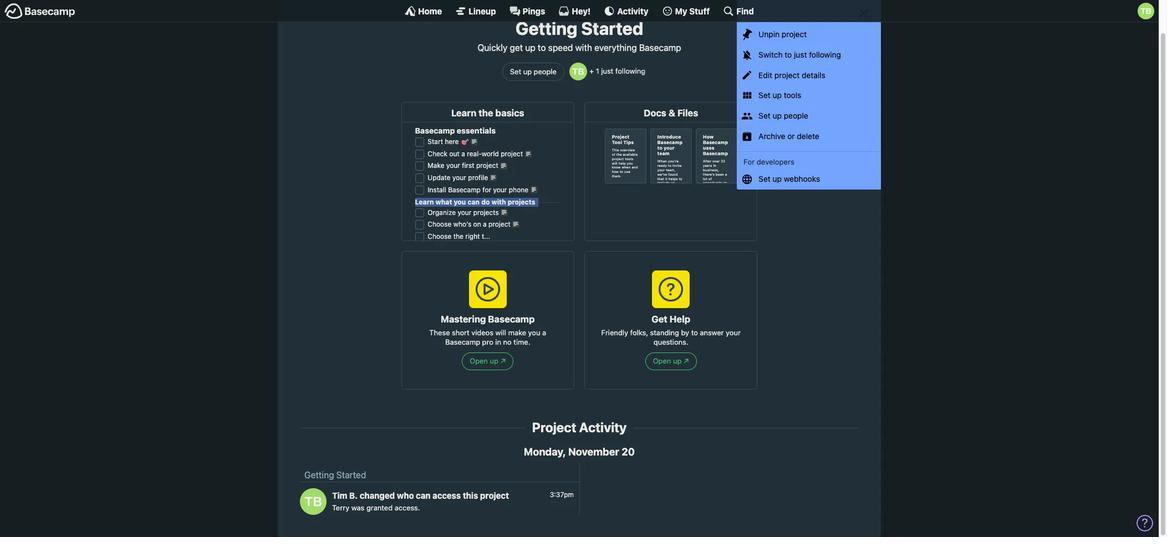 Task type: vqa. For each thing, say whether or not it's contained in the screenshot.
Jer Mill image
no



Task type: describe. For each thing, give the bounding box(es) containing it.
activity inside main element
[[618, 6, 649, 16]]

lineup link
[[456, 6, 496, 17]]

3:37pm element
[[550, 491, 574, 499]]

switch to just following
[[759, 50, 842, 59]]

edit
[[759, 70, 773, 80]]

people on this project element
[[567, 55, 657, 89]]

3:37pm
[[550, 491, 574, 499]]

activity link
[[604, 6, 649, 17]]

stuff
[[690, 6, 710, 16]]

pings
[[523, 6, 546, 16]]

unpin project
[[759, 29, 807, 39]]

my stuff
[[676, 6, 710, 16]]

project for edit
[[775, 70, 800, 80]]

my
[[676, 6, 688, 16]]

set up webhooks link
[[737, 169, 882, 190]]

was
[[352, 504, 365, 512]]

home
[[418, 6, 442, 16]]

basecamp
[[640, 43, 682, 53]]

up for bottom set up people link
[[773, 111, 782, 121]]

getting started
[[305, 470, 366, 480]]

my stuff button
[[662, 6, 710, 17]]

set down get
[[510, 67, 522, 76]]

details
[[802, 70, 826, 80]]

monday, november 20
[[524, 446, 635, 458]]

tim b. changed who can access this project
[[332, 491, 509, 501]]

getting started quickly get up to speed with everything basecamp
[[478, 18, 682, 53]]

switch to just following link
[[737, 45, 882, 65]]

access.
[[395, 504, 420, 512]]

hey! button
[[559, 6, 591, 17]]

monday,
[[524, 446, 566, 458]]

switch
[[759, 50, 783, 59]]

everything
[[595, 43, 637, 53]]

just for 1
[[602, 67, 614, 76]]

project activity
[[532, 420, 627, 436]]

1
[[596, 67, 600, 76]]

1 vertical spatial set up people link
[[737, 106, 882, 126]]

granted
[[367, 504, 393, 512]]

terry
[[332, 504, 350, 512]]

lineup
[[469, 6, 496, 16]]

following for switch to just following
[[810, 50, 842, 59]]

home link
[[405, 6, 442, 17]]

or
[[788, 131, 795, 141]]

november
[[569, 446, 620, 458]]

following for + 1 just following
[[616, 67, 646, 76]]

developers
[[757, 158, 795, 166]]

find button
[[724, 6, 755, 17]]

pings button
[[510, 6, 546, 17]]

speed
[[549, 43, 573, 53]]

unpin
[[759, 29, 780, 39]]

up inside getting started quickly get up to speed with everything basecamp
[[526, 43, 536, 53]]

+
[[590, 67, 594, 76]]

20
[[622, 446, 635, 458]]

set up archive
[[759, 111, 771, 121]]

to inside getting started quickly get up to speed with everything basecamp
[[538, 43, 546, 53]]

who
[[397, 491, 414, 501]]

with
[[576, 43, 593, 53]]



Task type: locate. For each thing, give the bounding box(es) containing it.
1 vertical spatial tim burton image
[[570, 63, 588, 81]]

archive or delete link
[[737, 126, 882, 147]]

to inside switch to just following "link"
[[785, 50, 792, 59]]

0 horizontal spatial set up people
[[510, 67, 557, 76]]

set up people
[[510, 67, 557, 76], [759, 111, 809, 121]]

1 horizontal spatial tim burton image
[[1139, 3, 1155, 19]]

project up 'tools'
[[775, 70, 800, 80]]

0 vertical spatial project
[[782, 29, 807, 39]]

project up switch to just following
[[782, 29, 807, 39]]

tim
[[332, 491, 348, 501]]

unpin project link
[[737, 24, 882, 45]]

getting down pings
[[516, 18, 578, 39]]

following down everything
[[616, 67, 646, 76]]

project for unpin
[[782, 29, 807, 39]]

getting for getting started
[[305, 470, 334, 480]]

can
[[416, 491, 431, 501]]

1 horizontal spatial following
[[810, 50, 842, 59]]

0 vertical spatial activity
[[618, 6, 649, 16]]

set up webhooks
[[759, 174, 821, 184]]

+ 1 just following
[[590, 67, 646, 76]]

just inside "link"
[[795, 50, 808, 59]]

tim burton image
[[300, 489, 327, 515]]

1 horizontal spatial just
[[795, 50, 808, 59]]

people down speed
[[534, 67, 557, 76]]

following
[[810, 50, 842, 59], [616, 67, 646, 76]]

just right the 1
[[602, 67, 614, 76]]

set up people link up delete
[[737, 106, 882, 126]]

to left speed
[[538, 43, 546, 53]]

getting inside getting started quickly get up to speed with everything basecamp
[[516, 18, 578, 39]]

set up people link down get
[[503, 63, 565, 81]]

started
[[582, 18, 644, 39], [337, 470, 366, 480]]

started up b.
[[337, 470, 366, 480]]

quickly
[[478, 43, 508, 53]]

1 vertical spatial following
[[616, 67, 646, 76]]

to
[[538, 43, 546, 53], [785, 50, 792, 59]]

getting up tim burton icon
[[305, 470, 334, 480]]

project
[[782, 29, 807, 39], [775, 70, 800, 80], [480, 491, 509, 501]]

set up people link
[[503, 63, 565, 81], [737, 106, 882, 126]]

set down edit
[[759, 91, 771, 100]]

just inside people on this project element
[[602, 67, 614, 76]]

1 vertical spatial started
[[337, 470, 366, 480]]

set up people down get
[[510, 67, 557, 76]]

started for getting started quickly get up to speed with everything basecamp
[[582, 18, 644, 39]]

following up details
[[810, 50, 842, 59]]

0 horizontal spatial just
[[602, 67, 614, 76]]

0 horizontal spatial to
[[538, 43, 546, 53]]

1 horizontal spatial set up people link
[[737, 106, 882, 126]]

project
[[532, 420, 577, 436]]

activity up everything
[[618, 6, 649, 16]]

this
[[463, 491, 478, 501]]

just
[[795, 50, 808, 59], [602, 67, 614, 76]]

edit project details link
[[737, 65, 882, 86]]

1 horizontal spatial getting
[[516, 18, 578, 39]]

started for getting started
[[337, 470, 366, 480]]

0 vertical spatial just
[[795, 50, 808, 59]]

tools
[[784, 91, 802, 100]]

0 horizontal spatial set up people link
[[503, 63, 565, 81]]

get
[[510, 43, 523, 53]]

following inside "link"
[[810, 50, 842, 59]]

b.
[[350, 491, 358, 501]]

to right switch
[[785, 50, 792, 59]]

1 vertical spatial people
[[784, 111, 809, 121]]

edit project details
[[759, 70, 826, 80]]

0 horizontal spatial tim burton image
[[570, 63, 588, 81]]

set up tools
[[759, 91, 802, 100]]

people down 'tools'
[[784, 111, 809, 121]]

for developers
[[744, 158, 795, 166]]

hey!
[[572, 6, 591, 16]]

1 horizontal spatial started
[[582, 18, 644, 39]]

0 vertical spatial following
[[810, 50, 842, 59]]

1 vertical spatial project
[[775, 70, 800, 80]]

just for to
[[795, 50, 808, 59]]

started inside getting started quickly get up to speed with everything basecamp
[[582, 18, 644, 39]]

1 vertical spatial just
[[602, 67, 614, 76]]

project right this on the bottom left of the page
[[480, 491, 509, 501]]

following inside people on this project element
[[616, 67, 646, 76]]

set up people down set up tools
[[759, 111, 809, 121]]

0 vertical spatial people
[[534, 67, 557, 76]]

activity up november
[[580, 420, 627, 436]]

webhooks
[[784, 174, 821, 184]]

0 horizontal spatial people
[[534, 67, 557, 76]]

up for set up webhooks link
[[773, 174, 782, 184]]

0 vertical spatial started
[[582, 18, 644, 39]]

set up tools link
[[737, 86, 882, 106]]

set down for developers
[[759, 174, 771, 184]]

getting started link
[[305, 470, 366, 480]]

tim burton image
[[1139, 3, 1155, 19], [570, 63, 588, 81]]

changed
[[360, 491, 395, 501]]

up
[[526, 43, 536, 53], [524, 67, 532, 76], [773, 91, 782, 100], [773, 111, 782, 121], [773, 174, 782, 184]]

started up everything
[[582, 18, 644, 39]]

getting for getting started quickly get up to speed with everything basecamp
[[516, 18, 578, 39]]

0 horizontal spatial started
[[337, 470, 366, 480]]

switch accounts image
[[4, 3, 75, 20]]

0 vertical spatial tim burton image
[[1139, 3, 1155, 19]]

0 horizontal spatial getting
[[305, 470, 334, 480]]

people
[[534, 67, 557, 76], [784, 111, 809, 121]]

0 vertical spatial set up people
[[510, 67, 557, 76]]

0 vertical spatial set up people link
[[503, 63, 565, 81]]

archive or delete
[[759, 131, 820, 141]]

tim burton image inside people on this project element
[[570, 63, 588, 81]]

set
[[510, 67, 522, 76], [759, 91, 771, 100], [759, 111, 771, 121], [759, 174, 771, 184]]

0 vertical spatial getting
[[516, 18, 578, 39]]

find
[[737, 6, 755, 16]]

access
[[433, 491, 461, 501]]

activity
[[618, 6, 649, 16], [580, 420, 627, 436]]

just down the unpin project link
[[795, 50, 808, 59]]

1 vertical spatial set up people
[[759, 111, 809, 121]]

1 horizontal spatial set up people
[[759, 111, 809, 121]]

up for set up tools link on the right top of page
[[773, 91, 782, 100]]

for
[[744, 158, 755, 166]]

terry was granted access.
[[332, 504, 420, 512]]

1 horizontal spatial to
[[785, 50, 792, 59]]

main element
[[0, 0, 1160, 22]]

1 vertical spatial activity
[[580, 420, 627, 436]]

archive
[[759, 131, 786, 141]]

0 horizontal spatial following
[[616, 67, 646, 76]]

1 horizontal spatial people
[[784, 111, 809, 121]]

delete
[[798, 131, 820, 141]]

getting
[[516, 18, 578, 39], [305, 470, 334, 480]]

1 vertical spatial getting
[[305, 470, 334, 480]]

2 vertical spatial project
[[480, 491, 509, 501]]



